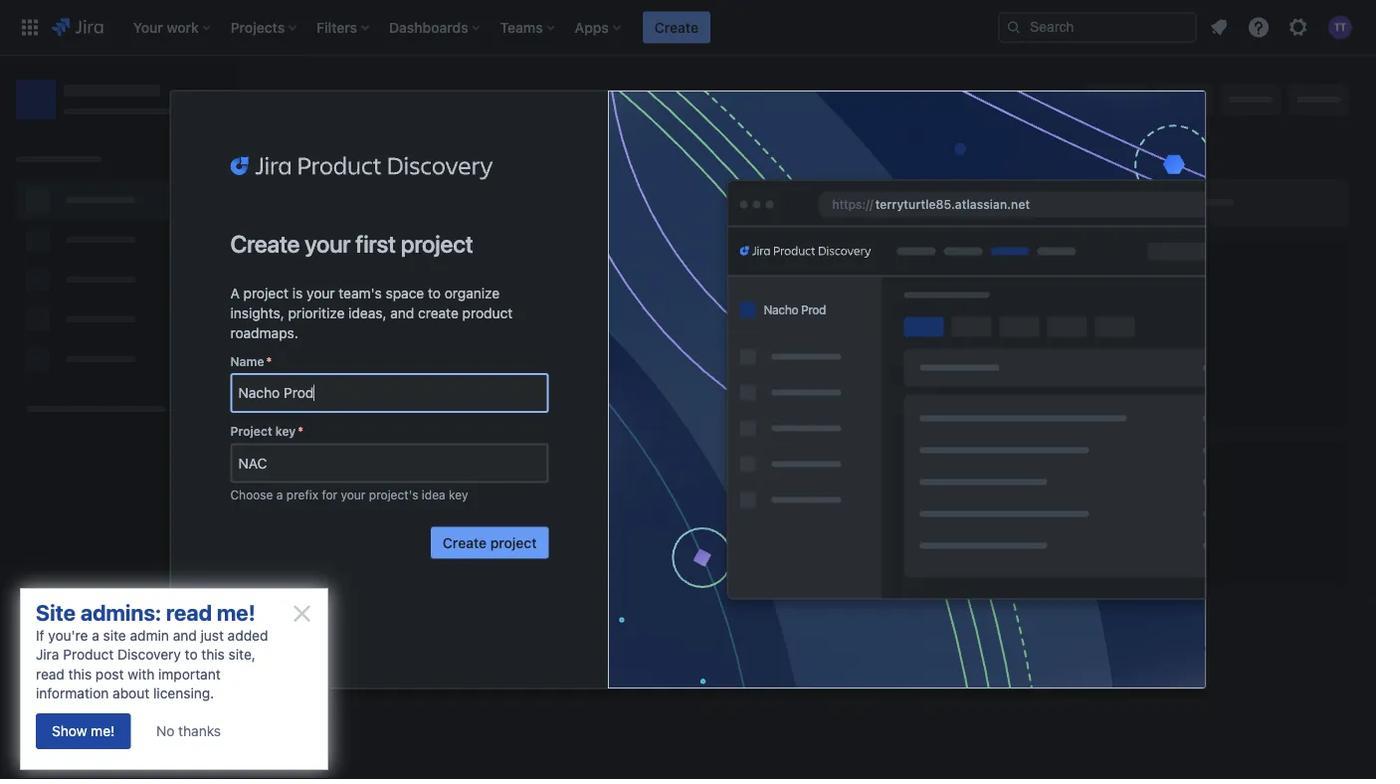 Task type: vqa. For each thing, say whether or not it's contained in the screenshot.
GTMS-2 LINK
no



Task type: locate. For each thing, give the bounding box(es) containing it.
1 horizontal spatial me!
[[217, 599, 256, 625]]

and down space
[[390, 305, 414, 321]]

for
[[322, 488, 338, 502]]

0 vertical spatial key
[[275, 424, 296, 438]]

1 horizontal spatial create
[[443, 534, 487, 551]]

0 horizontal spatial create
[[230, 229, 300, 257]]

your
[[305, 229, 351, 257], [307, 285, 335, 301], [341, 488, 366, 502]]

a inside site admins: read me! if you're a site admin and just added jira product discovery to this site, read this post with important information about licensing.
[[92, 627, 99, 643]]

0 vertical spatial to
[[428, 285, 441, 301]]

https:// terryturtle85.atlassian.net
[[832, 198, 1030, 211]]

1 vertical spatial your
[[307, 285, 335, 301]]

this
[[201, 646, 225, 663], [68, 666, 92, 682]]

0 vertical spatial *
[[266, 354, 272, 368]]

0 horizontal spatial and
[[173, 627, 197, 643]]

2 vertical spatial project
[[490, 534, 537, 551]]

a
[[277, 488, 283, 502], [92, 627, 99, 643]]

just
[[201, 627, 224, 643]]

read
[[166, 599, 212, 625], [36, 666, 65, 682]]

0 vertical spatial a
[[277, 488, 283, 502]]

0 horizontal spatial a
[[92, 627, 99, 643]]

prioritize
[[288, 305, 345, 321]]

jira image
[[52, 15, 103, 39], [52, 15, 103, 39]]

a left site
[[92, 627, 99, 643]]

this down just
[[201, 646, 225, 663]]

key right project
[[275, 424, 296, 438]]

create for create project
[[443, 534, 487, 551]]

me! up added
[[217, 599, 256, 625]]

post
[[95, 666, 124, 682]]

2 vertical spatial create
[[443, 534, 487, 551]]

jira product discovery image
[[230, 151, 493, 183], [230, 151, 493, 183], [740, 243, 871, 259], [740, 243, 871, 259]]

site
[[36, 599, 76, 625]]

and left just
[[173, 627, 197, 643]]

your inside a project is your team's space to organize insights, prioritize ideas, and create product roadmaps.
[[307, 285, 335, 301]]

create button
[[643, 11, 711, 43]]

a left prefix
[[277, 488, 283, 502]]

1 vertical spatial key
[[449, 488, 468, 502]]

1 vertical spatial project
[[243, 285, 289, 301]]

1 horizontal spatial and
[[390, 305, 414, 321]]

1 vertical spatial me!
[[91, 723, 115, 739]]

create inside 'button'
[[443, 534, 487, 551]]

create
[[655, 19, 699, 35], [230, 229, 300, 257], [443, 534, 487, 551]]

None field
[[232, 375, 547, 411], [232, 445, 547, 481], [232, 375, 547, 411], [232, 445, 547, 481]]

nacho
[[764, 303, 798, 317]]

prefix
[[286, 488, 318, 502]]

1 vertical spatial and
[[173, 627, 197, 643]]

to up create
[[428, 285, 441, 301]]

0 vertical spatial read
[[166, 599, 212, 625]]

1 horizontal spatial to
[[428, 285, 441, 301]]

and
[[390, 305, 414, 321], [173, 627, 197, 643]]

0 horizontal spatial to
[[185, 646, 198, 663]]

name *
[[230, 354, 272, 368]]

search image
[[1006, 19, 1022, 35]]

thanks
[[178, 723, 221, 739]]

2 horizontal spatial create
[[655, 19, 699, 35]]

team's
[[339, 285, 382, 301]]

0 horizontal spatial project
[[243, 285, 289, 301]]

to
[[428, 285, 441, 301], [185, 646, 198, 663]]

ideas,
[[348, 305, 387, 321]]

key right idea
[[449, 488, 468, 502]]

first
[[356, 229, 396, 257]]

space
[[386, 285, 424, 301]]

insights,
[[230, 305, 284, 321]]

your right for
[[341, 488, 366, 502]]

*
[[266, 354, 272, 368], [298, 424, 304, 438]]

1 horizontal spatial key
[[449, 488, 468, 502]]

terryturtle85.atlassian.net
[[876, 198, 1030, 211]]

your left first
[[305, 229, 351, 257]]

and inside site admins: read me! if you're a site admin and just added jira product discovery to this site, read this post with important information about licensing.
[[173, 627, 197, 643]]

to inside a project is your team's space to organize insights, prioritize ideas, and create product roadmaps.
[[428, 285, 441, 301]]

create for create your first project
[[230, 229, 300, 257]]

me!
[[217, 599, 256, 625], [91, 723, 115, 739]]

1 horizontal spatial project
[[401, 229, 473, 257]]

key
[[275, 424, 296, 438], [449, 488, 468, 502]]

project inside 'button'
[[490, 534, 537, 551]]

1 vertical spatial a
[[92, 627, 99, 643]]

0 vertical spatial create
[[655, 19, 699, 35]]

to inside site admins: read me! if you're a site admin and just added jira product discovery to this site, read this post with important information about licensing.
[[185, 646, 198, 663]]

* right project
[[298, 424, 304, 438]]

your up prioritize
[[307, 285, 335, 301]]

0 vertical spatial and
[[390, 305, 414, 321]]

prod
[[801, 303, 826, 317]]

site,
[[229, 646, 256, 663]]

2 vertical spatial your
[[341, 488, 366, 502]]

show me!
[[52, 723, 115, 739]]

2 horizontal spatial project
[[490, 534, 537, 551]]

read down jira
[[36, 666, 65, 682]]

1 vertical spatial read
[[36, 666, 65, 682]]

to up important
[[185, 646, 198, 663]]

if
[[36, 627, 44, 643]]

and inside a project is your team's space to organize insights, prioritize ideas, and create product roadmaps.
[[390, 305, 414, 321]]

project
[[230, 424, 272, 438]]

0 horizontal spatial this
[[68, 666, 92, 682]]

idea
[[422, 488, 446, 502]]

1 vertical spatial this
[[68, 666, 92, 682]]

0 horizontal spatial me!
[[91, 723, 115, 739]]

0 vertical spatial me!
[[217, 599, 256, 625]]

* right name
[[266, 354, 272, 368]]

create banner
[[0, 0, 1376, 56]]

with
[[128, 666, 155, 682]]

this up information
[[68, 666, 92, 682]]

admin
[[130, 627, 169, 643]]

project inside a project is your team's space to organize insights, prioritize ideas, and create product roadmaps.
[[243, 285, 289, 301]]

create inside button
[[655, 19, 699, 35]]

1 vertical spatial to
[[185, 646, 198, 663]]

1 horizontal spatial *
[[298, 424, 304, 438]]

read up just
[[166, 599, 212, 625]]

you're
[[48, 627, 88, 643]]

name
[[230, 354, 264, 368]]

site admins: read me! if you're a site admin and just added jira product discovery to this site, read this post with important information about licensing.
[[36, 599, 272, 702]]

1 vertical spatial create
[[230, 229, 300, 257]]

0 vertical spatial this
[[201, 646, 225, 663]]

project
[[401, 229, 473, 257], [243, 285, 289, 301], [490, 534, 537, 551]]

me! right the show
[[91, 723, 115, 739]]



Task type: describe. For each thing, give the bounding box(es) containing it.
me! inside site admins: read me! if you're a site admin and just added jira product discovery to this site, read this post with important information about licensing.
[[217, 599, 256, 625]]

no thanks
[[156, 723, 221, 739]]

no thanks button
[[140, 713, 237, 749]]

show me! button
[[36, 713, 131, 749]]

primary element
[[12, 0, 998, 55]]

choose a prefix for your project's idea key
[[230, 488, 468, 502]]

create for create
[[655, 19, 699, 35]]

0 horizontal spatial *
[[266, 354, 272, 368]]

show
[[52, 723, 87, 739]]

product
[[63, 646, 114, 663]]

project key *
[[230, 424, 304, 438]]

jira
[[36, 646, 59, 663]]

nacho prod
[[764, 303, 826, 317]]

0 vertical spatial project
[[401, 229, 473, 257]]

product
[[462, 305, 513, 321]]

https://
[[832, 198, 874, 211]]

project's
[[369, 488, 418, 502]]

admins:
[[80, 599, 161, 625]]

information
[[36, 685, 109, 702]]

site
[[103, 627, 126, 643]]

project for create project
[[490, 534, 537, 551]]

0 horizontal spatial key
[[275, 424, 296, 438]]

is
[[292, 285, 303, 301]]

project for a project is your team's space to organize insights, prioritize ideas, and create product roadmaps.
[[243, 285, 289, 301]]

a project is your team's space to organize insights, prioritize ideas, and create product roadmaps.
[[230, 285, 513, 341]]

me! inside "button"
[[91, 723, 115, 739]]

1 horizontal spatial this
[[201, 646, 225, 663]]

0 vertical spatial your
[[305, 229, 351, 257]]

choose
[[230, 488, 273, 502]]

× button
[[291, 593, 312, 629]]

licensing.
[[153, 685, 214, 702]]

create
[[418, 305, 459, 321]]

about
[[113, 685, 150, 702]]

create project button
[[431, 527, 549, 559]]

roadmaps.
[[230, 324, 298, 341]]

organize
[[445, 285, 500, 301]]

Search field
[[998, 11, 1197, 43]]

create your first project
[[230, 229, 473, 257]]

1 vertical spatial *
[[298, 424, 304, 438]]

a
[[230, 285, 240, 301]]

no
[[156, 723, 175, 739]]

×
[[291, 593, 312, 629]]

1 horizontal spatial read
[[166, 599, 212, 625]]

added
[[228, 627, 268, 643]]

discovery
[[118, 646, 181, 663]]

important
[[158, 666, 221, 682]]

× dialog
[[20, 588, 328, 770]]

0 horizontal spatial read
[[36, 666, 65, 682]]

1 horizontal spatial a
[[277, 488, 283, 502]]

create project
[[443, 534, 537, 551]]



